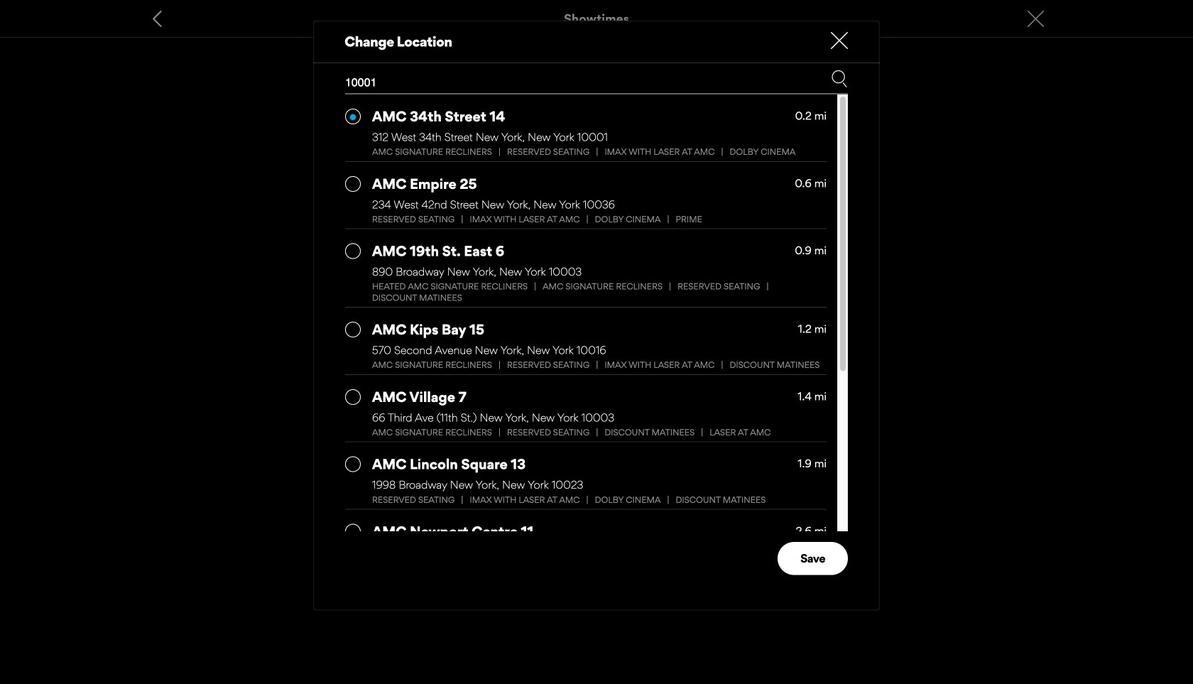 Task type: locate. For each thing, give the bounding box(es) containing it.
close image
[[831, 32, 848, 49]]

premium formats element
[[372, 146, 827, 158], [372, 214, 827, 225], [372, 281, 827, 303], [372, 360, 827, 371], [372, 427, 827, 438], [372, 494, 827, 505]]

submit search image
[[831, 70, 848, 87]]



Task type: describe. For each thing, give the bounding box(es) containing it.
3 premium formats element from the top
[[372, 281, 827, 303]]

6 premium formats element from the top
[[372, 494, 827, 505]]

2 premium formats element from the top
[[372, 214, 827, 225]]

1 premium formats element from the top
[[372, 146, 827, 158]]

Search by City, Zip or Theatre text field
[[345, 70, 788, 93]]

close element
[[831, 32, 848, 49]]

4 premium formats element from the top
[[372, 360, 827, 371]]

5 premium formats element from the top
[[372, 427, 827, 438]]



Task type: vqa. For each thing, say whether or not it's contained in the screenshot.
Entertainment
no



